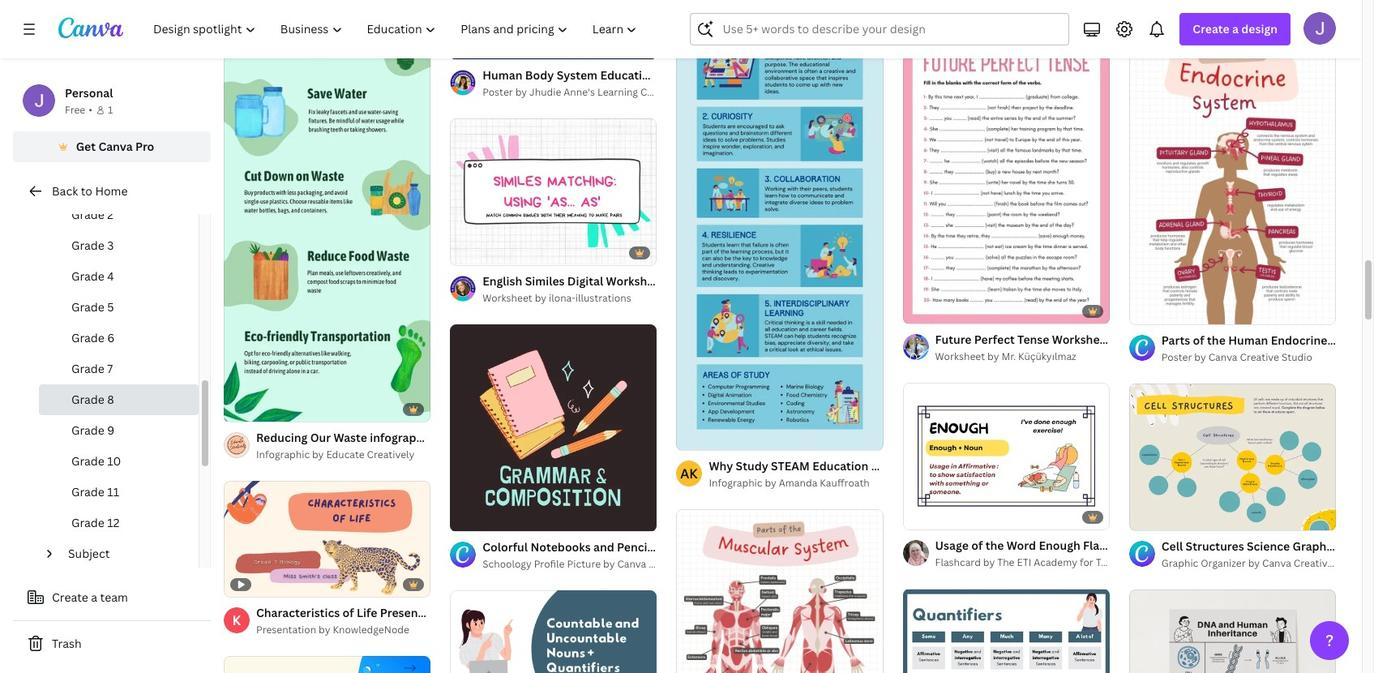 Task type: locate. For each thing, give the bounding box(es) containing it.
5 grade from the top
[[71, 330, 105, 345]]

0 vertical spatial infographic
[[256, 448, 310, 461]]

1 horizontal spatial 2
[[480, 246, 485, 258]]

infographic by amanda kauffroath
[[709, 476, 870, 490]]

colorful notebooks and pencils grammar and composition junior high schoology profile picture image
[[450, 324, 657, 531]]

1 vertical spatial 7
[[932, 510, 937, 522]]

by down "basic"
[[1195, 350, 1207, 364]]

0 horizontal spatial 2
[[107, 207, 114, 222]]

1 horizontal spatial 7
[[932, 510, 937, 522]]

1 of 7 link
[[903, 383, 1110, 530]]

top level navigation element
[[143, 13, 652, 45]]

a
[[1233, 21, 1239, 36], [91, 590, 97, 605]]

1 vertical spatial 2
[[480, 246, 485, 258]]

by left ilona-
[[535, 291, 547, 305]]

quantifiers graphic organizer in white and green illustrative style image
[[903, 589, 1110, 673]]

grade left "5"
[[71, 299, 105, 315]]

grade left 10
[[71, 453, 105, 469]]

infographic down "reducing"
[[256, 448, 310, 461]]

by left amanda
[[765, 476, 777, 490]]

create a team button
[[13, 581, 211, 614]]

mr.
[[1002, 350, 1016, 363]]

2 horizontal spatial worksheet
[[1052, 332, 1111, 347]]

worksheet down future
[[936, 350, 985, 363]]

grade up grade 8
[[71, 361, 105, 376]]

0 vertical spatial poster
[[483, 85, 513, 99]]

4
[[107, 268, 114, 284]]

1 horizontal spatial worksheet
[[936, 350, 985, 363]]

0 horizontal spatial infographic
[[256, 448, 310, 461]]

by right presentation
[[319, 623, 330, 637]]

by left the
[[984, 556, 995, 570]]

1 horizontal spatial 1 of 2
[[1141, 511, 1164, 523]]

grade left 11
[[71, 484, 105, 500]]

reducing our waste infographic in green blue illustrative style image
[[224, 0, 431, 422]]

create
[[1193, 21, 1230, 36], [52, 590, 88, 605]]

infographic by amanda kauffroath link
[[709, 475, 884, 492]]

tense
[[1018, 332, 1050, 347]]

grade left 9
[[71, 423, 105, 438]]

0 vertical spatial a
[[1233, 21, 1239, 36]]

canva right organizer
[[1263, 556, 1292, 570]]

0 horizontal spatial creative
[[649, 557, 688, 571]]

home
[[95, 183, 128, 199]]

1 horizontal spatial in
[[1146, 538, 1156, 553]]

worksheet up küçükyılmaz
[[1052, 332, 1111, 347]]

0 horizontal spatial create
[[52, 590, 88, 605]]

the
[[986, 538, 1004, 553]]

1 vertical spatial learning
[[1160, 556, 1201, 570]]

by inside poster by jhudie anne's learning corner link
[[516, 85, 527, 99]]

english similes digital worksheet in black and white doodle style image
[[450, 118, 657, 265]]

knowledgenode
[[333, 623, 409, 637]]

grade left 4
[[71, 268, 105, 284]]

canva left pro
[[98, 139, 133, 154]]

0 horizontal spatial studio
[[691, 557, 721, 571]]

1 vertical spatial poster
[[1162, 350, 1192, 364]]

7 up 8
[[107, 361, 113, 376]]

2 grade from the top
[[71, 238, 105, 253]]

7 grade from the top
[[71, 392, 105, 407]]

1 vertical spatial 1 of 2 link
[[1130, 383, 1336, 530]]

usage of the word enough flashcards in colorful bold style image
[[903, 383, 1110, 530]]

a inside dropdown button
[[1233, 21, 1239, 36]]

grade 10
[[71, 453, 121, 469]]

a for team
[[91, 590, 97, 605]]

1
[[108, 103, 113, 117], [462, 246, 466, 258], [914, 510, 919, 522], [1141, 511, 1146, 523]]

in up and
[[1146, 538, 1156, 553]]

11
[[107, 484, 119, 500]]

create left team
[[52, 590, 88, 605]]

grey blue simple lined dna and human inheritance portrait educational poster image
[[1130, 589, 1336, 673]]

a left design
[[1233, 21, 1239, 36]]

grade 7 link
[[39, 354, 199, 384]]

7 up usage at the bottom right of the page
[[932, 510, 937, 522]]

grade inside grade 7 link
[[71, 361, 105, 376]]

11 grade from the top
[[71, 515, 105, 530]]

schoology
[[483, 557, 532, 571]]

by inside future perfect tense worksheet in pink white basic style worksheet by mr. küçükyılmaz
[[988, 350, 1000, 363]]

1 horizontal spatial a
[[1233, 21, 1239, 36]]

0 horizontal spatial in
[[1114, 332, 1125, 347]]

0 vertical spatial 1 of 2 link
[[450, 118, 657, 265]]

0 horizontal spatial a
[[91, 590, 97, 605]]

by down our
[[312, 448, 324, 461]]

2 for graphic organizer by canva creative studio
[[1159, 511, 1164, 523]]

1 horizontal spatial learning
[[1160, 556, 1201, 570]]

by
[[516, 85, 527, 99], [535, 291, 547, 305], [988, 350, 1000, 363], [1195, 350, 1207, 364], [312, 448, 324, 461], [765, 476, 777, 490], [984, 556, 995, 570], [1249, 556, 1260, 570], [603, 557, 615, 571], [319, 623, 330, 637]]

schoology profile picture by canva creative studio
[[483, 557, 721, 571]]

of
[[468, 246, 477, 258], [921, 510, 930, 522], [1148, 511, 1157, 523], [972, 538, 983, 553]]

cell structures science graphic organizer in beige yellow hand drawn style image
[[1130, 384, 1336, 530]]

by right organizer
[[1249, 556, 1260, 570]]

amanda kauffroath element
[[677, 461, 703, 487]]

grade inside grade 6 link
[[71, 330, 105, 345]]

grade inside grade 11 link
[[71, 484, 105, 500]]

free
[[65, 103, 85, 117]]

style
[[1221, 332, 1249, 347], [1235, 538, 1263, 553]]

0 vertical spatial style
[[1221, 332, 1249, 347]]

0 horizontal spatial learning
[[598, 85, 638, 99]]

1 vertical spatial create
[[52, 590, 88, 605]]

1 vertical spatial a
[[91, 590, 97, 605]]

in left pink
[[1114, 332, 1125, 347]]

0 vertical spatial 2
[[107, 207, 114, 222]]

by inside graphic organizer by canva creative studio link
[[1249, 556, 1260, 570]]

worksheet by ilona-illustrations
[[483, 291, 631, 305]]

a left team
[[91, 590, 97, 605]]

usage of the word enough flashcards in colorful bold style flashcard by the eti academy for teaching and learning
[[936, 538, 1263, 570]]

grade inside grade 5 link
[[71, 299, 105, 315]]

0 vertical spatial worksheet
[[483, 291, 533, 305]]

None search field
[[690, 13, 1070, 45]]

poster for poster by canva creative studio
[[1162, 350, 1192, 364]]

grade down to
[[71, 207, 105, 222]]

grade 5 link
[[39, 292, 199, 323]]

grade for grade 3
[[71, 238, 105, 253]]

grade inside grade 3 'link'
[[71, 238, 105, 253]]

in inside future perfect tense worksheet in pink white basic style worksheet by mr. küçükyılmaz
[[1114, 332, 1125, 347]]

back to home link
[[13, 175, 211, 208]]

poster by jhudie anne's learning corner link
[[483, 84, 673, 100]]

grade inside grade 2 link
[[71, 207, 105, 222]]

grade left 8
[[71, 392, 105, 407]]

by right picture
[[603, 557, 615, 571]]

1 of 2
[[462, 246, 485, 258], [1141, 511, 1164, 523]]

Search search field
[[723, 14, 1059, 45]]

1 horizontal spatial 1 of 2 link
[[1130, 383, 1336, 530]]

0 horizontal spatial 7
[[107, 361, 113, 376]]

style up poster by canva creative studio
[[1221, 332, 1249, 347]]

in
[[436, 430, 447, 445]]

0 vertical spatial in
[[1114, 332, 1125, 347]]

0 horizontal spatial 1 of 2
[[462, 246, 485, 258]]

grade for grade 8
[[71, 392, 105, 407]]

0 horizontal spatial worksheet
[[483, 291, 533, 305]]

poster by canva creative studio link
[[1162, 349, 1336, 366]]

graphic
[[1162, 556, 1199, 570]]

1 of 2 link for by
[[450, 118, 657, 265]]

6 grade from the top
[[71, 361, 105, 376]]

2 horizontal spatial 2
[[1159, 511, 1164, 523]]

grade for grade 6
[[71, 330, 105, 345]]

create left design
[[1193, 21, 1230, 36]]

pro
[[135, 139, 154, 154]]

free •
[[65, 103, 92, 117]]

worksheet by ilona-illustrations link
[[483, 290, 657, 306]]

knowledgenode image
[[224, 608, 250, 634]]

infographic
[[256, 448, 310, 461], [709, 476, 763, 490]]

grade 9 link
[[39, 415, 199, 446]]

learning right anne's
[[598, 85, 638, 99]]

grade left 12
[[71, 515, 105, 530]]

a inside button
[[91, 590, 97, 605]]

grade inside "grade 4" link
[[71, 268, 105, 284]]

flashcards
[[1084, 538, 1143, 553]]

grade inside grade 12 link
[[71, 515, 105, 530]]

1 horizontal spatial creative
[[1240, 350, 1280, 364]]

grade left 3
[[71, 238, 105, 253]]

learning inside usage of the word enough flashcards in colorful bold style flashcard by the eti academy for teaching and learning
[[1160, 556, 1201, 570]]

grade for grade 7
[[71, 361, 105, 376]]

poster left jhudie
[[483, 85, 513, 99]]

future perfect tense worksheet in pink white basic style worksheet by mr. küçükyılmaz
[[936, 332, 1249, 363]]

learning
[[598, 85, 638, 99], [1160, 556, 1201, 570]]

by left jhudie
[[516, 85, 527, 99]]

infographic right amanda kauffroath element at the bottom of the page
[[709, 476, 763, 490]]

back
[[52, 183, 78, 199]]

grade 6
[[71, 330, 115, 345]]

0 horizontal spatial 1 of 2 link
[[450, 118, 657, 265]]

1 vertical spatial style
[[1235, 538, 1263, 553]]

9 grade from the top
[[71, 453, 105, 469]]

1 grade from the top
[[71, 207, 105, 222]]

1 vertical spatial infographic
[[709, 476, 763, 490]]

create a design
[[1193, 21, 1278, 36]]

4 grade from the top
[[71, 299, 105, 315]]

10
[[107, 453, 121, 469]]

10 grade from the top
[[71, 484, 105, 500]]

grade left 6
[[71, 330, 105, 345]]

7
[[107, 361, 113, 376], [932, 510, 937, 522]]

1 horizontal spatial poster
[[1162, 350, 1192, 364]]

1 vertical spatial 1 of 2
[[1141, 511, 1164, 523]]

pink
[[1127, 332, 1151, 347]]

0 horizontal spatial poster
[[483, 85, 513, 99]]

design
[[1242, 21, 1278, 36]]

canva right picture
[[617, 557, 647, 571]]

creatively
[[367, 448, 415, 461]]

the
[[998, 556, 1015, 570]]

jhudie
[[530, 85, 561, 99]]

of inside usage of the word enough flashcards in colorful bold style flashcard by the eti academy for teaching and learning
[[972, 538, 983, 553]]

2 vertical spatial 2
[[1159, 511, 1164, 523]]

0 vertical spatial 1 of 2
[[462, 246, 485, 258]]

1 of 2 link
[[450, 118, 657, 265], [1130, 383, 1336, 530]]

learning down colorful
[[1160, 556, 1201, 570]]

create inside button
[[52, 590, 88, 605]]

style up graphic organizer by canva creative studio
[[1235, 538, 1263, 553]]

0 vertical spatial create
[[1193, 21, 1230, 36]]

kauffroath
[[820, 476, 870, 490]]

poster for poster by jhudie anne's learning corner
[[483, 85, 513, 99]]

grade
[[71, 207, 105, 222], [71, 238, 105, 253], [71, 268, 105, 284], [71, 299, 105, 315], [71, 330, 105, 345], [71, 361, 105, 376], [71, 392, 105, 407], [71, 423, 105, 438], [71, 453, 105, 469], [71, 484, 105, 500], [71, 515, 105, 530]]

why study steam education infographic in blue pink yellow flat graphic style image
[[677, 0, 884, 450]]

canva inside button
[[98, 139, 133, 154]]

worksheet left ilona-
[[483, 291, 533, 305]]

1 of 7
[[914, 510, 937, 522]]

1 for worksheet by ilona-illustrations
[[462, 246, 466, 258]]

poster down white
[[1162, 350, 1192, 364]]

grade 3 link
[[39, 230, 199, 261]]

1 horizontal spatial create
[[1193, 21, 1230, 36]]

colorful
[[1159, 538, 1204, 553]]

subject button
[[62, 538, 189, 569]]

grade inside grade 10 "link"
[[71, 453, 105, 469]]

by left mr.
[[988, 350, 1000, 363]]

1 vertical spatial in
[[1146, 538, 1156, 553]]

3 grade from the top
[[71, 268, 105, 284]]

presentation by knowledgenode
[[256, 623, 409, 637]]

picture
[[567, 557, 601, 571]]

8 grade from the top
[[71, 423, 105, 438]]

eti
[[1017, 556, 1032, 570]]

create inside dropdown button
[[1193, 21, 1230, 36]]

grade for grade 4
[[71, 268, 105, 284]]



Task type: vqa. For each thing, say whether or not it's contained in the screenshot.
left Worksheet
yes



Task type: describe. For each thing, give the bounding box(es) containing it.
infographic
[[370, 430, 433, 445]]

presentation by knowledgenode link
[[256, 622, 431, 639]]

profile
[[534, 557, 565, 571]]

personal
[[65, 85, 113, 101]]

0 vertical spatial learning
[[598, 85, 638, 99]]

trash
[[52, 636, 82, 651]]

grade 8
[[71, 392, 114, 407]]

1 of 2 link for organizer
[[1130, 383, 1336, 530]]

of for graphic organizer by canva creative studio
[[1148, 511, 1157, 523]]

parts of the human endocrine system science poster in pastel pink rose pink flat graphic style image
[[1130, 32, 1336, 324]]

jacob simon image
[[1304, 12, 1336, 45]]

1 of 2 for worksheet by ilona-illustrations
[[462, 246, 485, 258]]

graphic organizer by canva creative studio link
[[1162, 555, 1367, 572]]

graphic organizer by canva creative studio
[[1162, 556, 1367, 570]]

by inside 'presentation by knowledgenode' link
[[319, 623, 330, 637]]

create a design button
[[1180, 13, 1291, 45]]

ilona-
[[549, 291, 576, 305]]

flashcard
[[936, 556, 981, 570]]

illustrations
[[576, 291, 631, 305]]

of for flashcard by the eti academy for teaching and learning
[[921, 510, 930, 522]]

team
[[100, 590, 128, 605]]

by inside schoology profile picture by canva creative studio link
[[603, 557, 615, 571]]

perfect
[[975, 332, 1015, 347]]

create a team
[[52, 590, 128, 605]]

illustrative
[[513, 430, 573, 445]]

style inside future perfect tense worksheet in pink white basic style worksheet by mr. küçükyılmaz
[[1221, 332, 1249, 347]]

future
[[936, 332, 972, 347]]

grade 11
[[71, 484, 119, 500]]

back to home
[[52, 183, 128, 199]]

future perfect tense worksheet in pink white basic style image
[[903, 31, 1110, 324]]

grade 3
[[71, 238, 114, 253]]

1 for graphic organizer by canva creative studio
[[1141, 511, 1146, 523]]

corner
[[641, 85, 673, 99]]

reducing
[[256, 430, 308, 445]]

style inside usage of the word enough flashcards in colorful bold style flashcard by the eti academy for teaching and learning
[[1235, 538, 1263, 553]]

grade 12 link
[[39, 508, 199, 538]]

for
[[1080, 556, 1094, 570]]

educate
[[326, 448, 365, 461]]

word
[[1007, 538, 1036, 553]]

parts of the human muscular system science poster in pastel pink rose pink flat graphic style image
[[677, 510, 884, 673]]

infographic inside reducing our waste infographic in green blue illustrative style infographic by educate creatively
[[256, 448, 310, 461]]

get canva pro button
[[13, 131, 211, 162]]

knowledgenode element
[[224, 608, 250, 634]]

1 horizontal spatial infographic
[[709, 476, 763, 490]]

bold
[[1207, 538, 1232, 553]]

by inside 'infographic by amanda kauffroath' link
[[765, 476, 777, 490]]

trash link
[[13, 628, 211, 660]]

academy
[[1034, 556, 1078, 570]]

0 vertical spatial 7
[[107, 361, 113, 376]]

anne's
[[564, 85, 595, 99]]

2 vertical spatial worksheet
[[936, 350, 985, 363]]

•
[[89, 103, 92, 117]]

create for create a design
[[1193, 21, 1230, 36]]

6
[[107, 330, 115, 345]]

white
[[1154, 332, 1186, 347]]

grade 4
[[71, 268, 114, 284]]

1 for flashcard by the eti academy for teaching and learning
[[914, 510, 919, 522]]

in inside usage of the word enough flashcards in colorful bold style flashcard by the eti academy for teaching and learning
[[1146, 538, 1156, 553]]

by inside reducing our waste infographic in green blue illustrative style infographic by educate creatively
[[312, 448, 324, 461]]

grade for grade 5
[[71, 299, 105, 315]]

grade 9
[[71, 423, 115, 438]]

schoology profile picture by canva creative studio link
[[483, 556, 721, 573]]

2 horizontal spatial creative
[[1294, 556, 1333, 570]]

1 vertical spatial worksheet
[[1052, 332, 1111, 347]]

worksheet by mr. küçükyılmaz link
[[936, 349, 1110, 365]]

flashcard by the eti academy for teaching and learning link
[[936, 555, 1201, 571]]

get canva pro
[[76, 139, 154, 154]]

amanda
[[779, 476, 818, 490]]

waste
[[334, 430, 367, 445]]

1 horizontal spatial studio
[[1282, 350, 1313, 364]]

presentation
[[256, 623, 316, 637]]

green
[[449, 430, 483, 445]]

teaching
[[1096, 556, 1138, 570]]

grade 2
[[71, 207, 114, 222]]

style
[[575, 430, 602, 445]]

create for create a team
[[52, 590, 88, 605]]

grade for grade 2
[[71, 207, 105, 222]]

grade for grade 11
[[71, 484, 105, 500]]

amanda kauffroath image
[[677, 461, 703, 487]]

poster by jhudie anne's learning corner
[[483, 85, 673, 99]]

future perfect tense worksheet in pink white basic style link
[[936, 331, 1249, 349]]

blue
[[485, 430, 510, 445]]

k link
[[224, 608, 250, 634]]

12
[[107, 515, 120, 530]]

canva down "basic"
[[1209, 350, 1238, 364]]

by inside usage of the word enough flashcards in colorful bold style flashcard by the eti academy for teaching and learning
[[984, 556, 995, 570]]

get
[[76, 139, 96, 154]]

usage
[[936, 538, 969, 553]]

grade 6 link
[[39, 323, 199, 354]]

to
[[81, 183, 92, 199]]

grade for grade 10
[[71, 453, 105, 469]]

ak link
[[677, 461, 703, 487]]

reducing our waste infographic in green blue illustrative style link
[[256, 429, 602, 447]]

our
[[310, 430, 331, 445]]

2 horizontal spatial studio
[[1336, 556, 1367, 570]]

1 of 2 for graphic organizer by canva creative studio
[[1141, 511, 1164, 523]]

grade for grade 12
[[71, 515, 105, 530]]

by inside poster by canva creative studio link
[[1195, 350, 1207, 364]]

grade 5
[[71, 299, 114, 315]]

2 for worksheet by ilona-illustrations
[[480, 246, 485, 258]]

reducing our waste infographic in green blue illustrative style infographic by educate creatively
[[256, 430, 602, 461]]

by inside worksheet by ilona-illustrations link
[[535, 291, 547, 305]]

enough
[[1039, 538, 1081, 553]]

5
[[107, 299, 114, 315]]

usage of the word enough flashcards in colorful bold style link
[[936, 537, 1263, 555]]

human body system educational poster in blue and red bold modern style image
[[450, 0, 657, 59]]

grade for grade 9
[[71, 423, 105, 438]]

infographic by educate creatively link
[[256, 447, 431, 463]]

basic
[[1189, 332, 1218, 347]]

subject
[[68, 546, 110, 561]]

of for worksheet by ilona-illustrations
[[468, 246, 477, 258]]

a for design
[[1233, 21, 1239, 36]]



